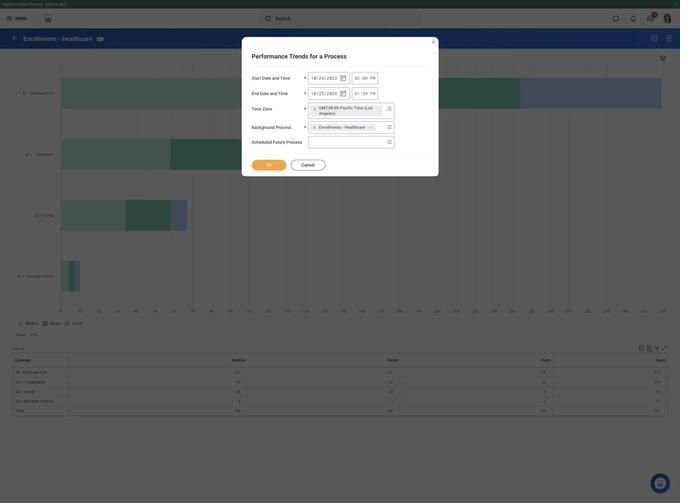 Task type: locate. For each thing, give the bounding box(es) containing it.
ee up total
[[16, 399, 20, 404]]

cancel button
[[291, 160, 325, 171]]

2023 for 10 / 25 / 2023
[[327, 90, 337, 96]]

0 vertical spatial 24
[[319, 75, 324, 81]]

2 row element from the left
[[69, 353, 669, 367]]

enrollments - healthcare inside option
[[319, 125, 365, 130]]

1 horizontal spatial enrollments
[[319, 125, 341, 130]]

0 vertical spatial hour spin button
[[355, 75, 360, 81]]

101
[[387, 371, 393, 375]]

x small image
[[312, 124, 318, 131]]

0 horizontal spatial 555 button
[[30, 333, 38, 337]]

-
[[43, 2, 45, 6], [58, 35, 60, 42], [343, 125, 344, 130], [21, 371, 22, 375]]

1 horizontal spatial 3 button
[[544, 399, 547, 404]]

1 + from the top
[[21, 380, 23, 385]]

1 vertical spatial process
[[276, 125, 292, 130]]

and for 10 / 25 / 2023
[[270, 91, 277, 96]]

2 hour spin button from the top
[[355, 91, 360, 96]]

export to excel image
[[638, 345, 645, 352]]

1 minute spin button from the top
[[363, 75, 368, 81]]

34 button
[[236, 389, 241, 394]]

2 minute spin button from the top
[[363, 91, 368, 96]]

01
[[355, 91, 360, 96]]

preview
[[29, 2, 43, 6]]

time zone
[[252, 107, 272, 111]]

0 vertical spatial enrollments
[[23, 35, 57, 42]]

previous page image
[[11, 34, 18, 42]]

enrollments inside enrollments - healthcare element
[[319, 125, 341, 130]]

2 calendar image from the top
[[340, 90, 347, 97]]

1 vertical spatial before or after midday spin button
[[370, 91, 376, 96]]

prompts image
[[386, 105, 393, 112], [386, 124, 393, 131], [386, 138, 393, 146]]

2023 for 10 / 24 / 2023
[[327, 75, 337, 81]]

1 row element from the left
[[13, 353, 70, 367]]

calendar image inside start date and time group
[[340, 75, 347, 82]]

process
[[324, 53, 347, 60], [276, 125, 292, 130], [287, 140, 302, 145]]

2 2023 from the top
[[327, 90, 337, 96]]

2 pm from the top
[[370, 91, 376, 96]]

1 prompts image from the top
[[386, 105, 393, 112]]

view printable version (pdf) image
[[666, 34, 673, 42]]

zone
[[263, 107, 272, 111]]

319 button
[[654, 370, 662, 375]]

1 horizontal spatial enrollments - healthcare
[[319, 125, 365, 130]]

vision
[[541, 358, 551, 362]]

1 horizontal spatial 3
[[544, 399, 546, 404]]

time up end date and time at left top
[[280, 76, 290, 81]]

fullscreen image
[[661, 345, 668, 352]]

0 horizontal spatial 555
[[30, 333, 37, 337]]

+ up total
[[21, 399, 23, 404]]

75 button
[[542, 370, 547, 375]]

hour spin button for 02
[[355, 75, 360, 81]]

2 3 from the left
[[544, 399, 546, 404]]

10 / 24 / 2023
[[311, 75, 337, 81]]

performance trends for a process dialog
[[242, 37, 439, 176]]

555 down 10 button
[[654, 409, 661, 413]]

555 up coverage
[[30, 333, 37, 337]]

hour spin button containing 02
[[355, 75, 360, 81]]

enrollments right previous page image
[[23, 35, 57, 42]]

239 button
[[234, 409, 241, 414]]

pm for 02 : 00 pm
[[370, 75, 376, 81]]

medical
[[232, 358, 246, 362]]

date right end
[[260, 91, 269, 96]]

count up items
[[16, 333, 26, 337]]

2 prompts image from the top
[[386, 124, 393, 131]]

143 button
[[234, 370, 241, 375]]

01 : 59 pm
[[355, 91, 376, 96]]

1 horizontal spatial 555 button
[[654, 409, 662, 414]]

pm right 59
[[370, 91, 376, 96]]

(los
[[365, 106, 373, 110]]

performance
[[252, 53, 288, 60]]

time left (los
[[354, 106, 364, 110]]

34
[[236, 390, 240, 394]]

enrollments for enrollments - healthcare element
[[319, 125, 341, 130]]

implementation preview -   adeptai_dpt1 banner
[[0, 0, 680, 28]]

enrollments - healthcare for enrollments - healthcare 'link'
[[23, 35, 92, 42]]

date
[[262, 76, 271, 81], [260, 91, 269, 96]]

1 vertical spatial 555
[[654, 409, 661, 413]]

0 horizontal spatial 3 button
[[391, 399, 394, 404]]

enrollments
[[23, 35, 57, 42], [319, 125, 341, 130]]

101 button
[[387, 370, 394, 375]]

pm
[[370, 75, 376, 81], [370, 91, 376, 96]]

and down start date and time
[[270, 91, 277, 96]]

healthcare inside option
[[345, 125, 365, 130]]

1 ee from the top
[[16, 371, 20, 375]]

62
[[389, 380, 393, 385]]

calendar image for 10 / 25 / 2023
[[340, 90, 347, 97]]

0 vertical spatial 555
[[30, 333, 37, 337]]

pm right 00
[[370, 75, 376, 81]]

3 + from the top
[[21, 399, 23, 404]]

4 ee from the top
[[16, 399, 20, 404]]

24 down 62 button
[[389, 390, 393, 394]]

0 vertical spatial :
[[360, 75, 363, 81]]

hour spin button
[[355, 75, 360, 81], [355, 91, 360, 96]]

family
[[24, 390, 35, 394]]

2023 right 25
[[327, 90, 337, 96]]

2023 up end date and time group
[[327, 75, 337, 81]]

minute spin button right 02
[[363, 75, 368, 81]]

1 vertical spatial 10
[[311, 90, 316, 96]]

row element up 101
[[69, 353, 669, 367]]

related actions image
[[369, 125, 373, 130]]

0 horizontal spatial count
[[16, 333, 26, 337]]

time inside gmt-08:00 pacific time (los angeles)
[[354, 106, 364, 110]]

start date and time group
[[308, 72, 350, 84]]

39
[[542, 380, 546, 385]]

minute spin button right '01'
[[363, 91, 368, 96]]

24 up 25
[[319, 75, 324, 81]]

1 vertical spatial and
[[270, 91, 277, 96]]

prompts image for background process
[[386, 124, 393, 131]]

0 vertical spatial 10
[[311, 75, 316, 81]]

start
[[252, 76, 261, 81]]

ee left 1
[[16, 380, 20, 385]]

notifications large image
[[630, 15, 637, 22]]

10 left 25
[[311, 90, 316, 96]]

3 down 24 "button"
[[391, 399, 393, 404]]

62 button
[[389, 380, 394, 385]]

1 vertical spatial 24
[[389, 390, 393, 394]]

1 vertical spatial enrollments
[[319, 125, 341, 130]]

2 vertical spatial prompts image
[[386, 138, 393, 146]]

+
[[21, 380, 23, 385], [21, 390, 23, 394], [21, 399, 23, 404]]

ee
[[16, 371, 20, 375], [16, 380, 20, 385], [16, 390, 20, 394], [16, 399, 20, 404]]

2023 inside end date and time group
[[327, 90, 337, 96]]

pm for 01 : 59 pm
[[370, 91, 376, 96]]

row element up only
[[13, 353, 70, 367]]

5 items
[[12, 347, 25, 351]]

1 vertical spatial pm
[[370, 91, 376, 96]]

1 pm from the top
[[370, 75, 376, 81]]

9 button
[[544, 389, 547, 394]]

date for 10 / 24 / 2023
[[262, 76, 271, 81]]

: left 59
[[360, 91, 363, 96]]

555 button
[[30, 333, 38, 337], [654, 409, 662, 414]]

1 2023 from the top
[[327, 75, 337, 81]]

58 button
[[236, 380, 241, 385]]

enrollments - healthcare for enrollments - healthcare element
[[319, 125, 365, 130]]

1 vertical spatial prompts image
[[386, 124, 393, 131]]

2 before or after midday spin button from the top
[[370, 91, 376, 96]]

calendar image left 02
[[340, 75, 347, 82]]

enrollments - healthcare inside main content
[[23, 35, 92, 42]]

date right start
[[262, 76, 271, 81]]

0 horizontal spatial enrollments - healthcare
[[23, 35, 92, 42]]

1 vertical spatial healthcare
[[345, 125, 365, 130]]

1 horizontal spatial count
[[656, 358, 666, 362]]

3 button
[[391, 399, 394, 404], [544, 399, 547, 404]]

1 horizontal spatial healthcare
[[345, 125, 365, 130]]

10 for 10
[[656, 399, 661, 404]]

0 vertical spatial 2023
[[327, 75, 337, 81]]

10 inside start date and time group
[[311, 75, 316, 81]]

before or after midday spin button for 01 : 59 pm
[[370, 91, 376, 96]]

10 inside end date and time group
[[311, 90, 316, 96]]

calendar image
[[340, 75, 347, 82], [340, 90, 347, 97]]

enrollments - healthcare
[[23, 35, 92, 42], [319, 125, 365, 130]]

search image
[[265, 15, 272, 22]]

555 button up coverage
[[30, 333, 38, 337]]

process up 'future'
[[276, 125, 292, 130]]

59
[[363, 91, 368, 96]]

before or after midday spin button for 02 : 00 pm
[[370, 75, 376, 81]]

00
[[363, 75, 368, 81]]

0 vertical spatial +
[[21, 380, 23, 385]]

+ for domestic
[[21, 399, 23, 404]]

+ left family
[[21, 390, 23, 394]]

and up end date and time at left top
[[272, 76, 279, 81]]

0 vertical spatial before or after midday spin button
[[370, 75, 376, 81]]

0 vertical spatial healthcare
[[62, 35, 92, 42]]

healthcare for enrollments - healthcare element
[[345, 125, 365, 130]]

healthcare for enrollments - healthcare 'link'
[[62, 35, 92, 42]]

Scheduled Future Process field
[[309, 137, 384, 148]]

555 button down 10 button
[[654, 409, 662, 414]]

date for 10 / 25 / 2023
[[260, 91, 269, 96]]

126 button
[[540, 409, 547, 414]]

calendar image left '01'
[[340, 90, 347, 97]]

1 vertical spatial :
[[360, 91, 363, 96]]

before or after midday spin button right 59
[[370, 91, 376, 96]]

1 calendar image from the top
[[340, 75, 347, 82]]

1 : from the top
[[360, 75, 363, 81]]

1 horizontal spatial 24
[[389, 390, 393, 394]]

1 vertical spatial calendar image
[[340, 90, 347, 97]]

2 vertical spatial process
[[287, 140, 302, 145]]

angeles)
[[319, 111, 336, 116]]

319
[[654, 371, 661, 375]]

10 down the "67" "button"
[[656, 399, 661, 404]]

0 vertical spatial calendar image
[[340, 75, 347, 82]]

ee left employee
[[16, 371, 20, 375]]

performance trends for a process
[[252, 53, 347, 60]]

10 up 10 / 25 / 2023
[[311, 75, 316, 81]]

0 vertical spatial minute spin button
[[363, 75, 368, 81]]

process right the a
[[324, 53, 347, 60]]

ee for ee + family
[[16, 390, 20, 394]]

ee - employee only
[[16, 371, 47, 375]]

domestic
[[24, 399, 40, 404]]

0 horizontal spatial 24
[[319, 75, 324, 81]]

2 : from the top
[[360, 91, 363, 96]]

time for start date and time
[[280, 76, 290, 81]]

1 horizontal spatial 555
[[654, 409, 661, 413]]

0 vertical spatial date
[[262, 76, 271, 81]]

time left zone
[[252, 107, 262, 111]]

/
[[316, 75, 319, 81], [324, 75, 327, 81], [316, 90, 319, 96], [324, 90, 327, 96]]

partner
[[41, 399, 53, 404]]

:
[[360, 75, 363, 81], [360, 91, 363, 96]]

1 vertical spatial enrollments - healthcare
[[319, 125, 365, 130]]

process right 'future'
[[287, 140, 302, 145]]

0 vertical spatial 555 button
[[30, 333, 38, 337]]

24
[[319, 75, 324, 81], [389, 390, 393, 394]]

2 vertical spatial +
[[21, 399, 23, 404]]

1 before or after midday spin button from the top
[[370, 75, 376, 81]]

1 vertical spatial hour spin button
[[355, 91, 360, 96]]

ee for ee + 1 dependent
[[16, 380, 20, 385]]

1 vertical spatial 2023
[[327, 90, 337, 96]]

2023 inside start date and time group
[[327, 75, 337, 81]]

1 vertical spatial minute spin button
[[363, 91, 368, 96]]

10 button
[[656, 399, 662, 404]]

minute spin button
[[363, 75, 368, 81], [363, 91, 368, 96]]

+ left 1
[[21, 380, 23, 385]]

58
[[236, 380, 240, 385]]

0 vertical spatial pm
[[370, 75, 376, 81]]

time down start date and time
[[278, 91, 288, 96]]

2 + from the top
[[21, 390, 23, 394]]

0 vertical spatial prompts image
[[386, 105, 393, 112]]

0 horizontal spatial healthcare
[[62, 35, 92, 42]]

3 down 9 button
[[544, 399, 546, 404]]

enrollments inside enrollments - healthcare main content
[[23, 35, 57, 42]]

: right 02
[[360, 75, 363, 81]]

enrollments down angeles)
[[319, 125, 341, 130]]

minute spin button containing 00
[[363, 75, 368, 81]]

count down 'select to filter grid data' image
[[656, 358, 666, 362]]

3 prompts image from the top
[[386, 138, 393, 146]]

hour spin button left 00
[[355, 75, 360, 81]]

: for 02
[[360, 75, 363, 81]]

gmt-08:00 pacific time (los angeles)
[[319, 106, 373, 116]]

row element
[[13, 353, 70, 367], [69, 353, 669, 367]]

: for 01
[[360, 91, 363, 96]]

calendar image inside end date and time group
[[340, 90, 347, 97]]

before or after midday spin button
[[370, 75, 376, 81], [370, 91, 376, 96]]

healthcare inside main content
[[62, 35, 92, 42]]

3 ee from the top
[[16, 390, 20, 394]]

and
[[272, 76, 279, 81], [270, 91, 277, 96]]

10
[[311, 75, 316, 81], [311, 90, 316, 96], [656, 399, 661, 404]]

0 vertical spatial and
[[272, 76, 279, 81]]

hour spin button containing 01
[[355, 91, 360, 96]]

enrollments - healthcare link
[[23, 35, 92, 42]]

export to worksheets image
[[646, 345, 653, 352]]

190 button
[[387, 409, 394, 414]]

end date and time group
[[308, 87, 350, 100]]

prompts image for time zone
[[386, 105, 393, 112]]

profile logan mcneil element
[[659, 12, 677, 25]]

3 button down 24 "button"
[[391, 399, 394, 404]]

2 ee from the top
[[16, 380, 20, 385]]

trends
[[289, 53, 308, 60]]

0 horizontal spatial 3
[[391, 399, 393, 404]]

hour spin button left 59
[[355, 91, 360, 96]]

4 button
[[238, 399, 241, 404]]

0 vertical spatial enrollments - healthcare
[[23, 35, 92, 42]]

before or after midday spin button right 00
[[370, 75, 376, 81]]

ee left family
[[16, 390, 20, 394]]

3 button down 9 button
[[544, 399, 547, 404]]

555 for the bottommost 555 button
[[654, 409, 661, 413]]

background process
[[252, 125, 292, 130]]

0 horizontal spatial enrollments
[[23, 35, 57, 42]]

1 vertical spatial date
[[260, 91, 269, 96]]

1 hour spin button from the top
[[355, 75, 360, 81]]

toolbar
[[635, 345, 668, 353]]

1 vertical spatial +
[[21, 390, 23, 394]]

67
[[656, 390, 661, 394]]

10 inside button
[[656, 399, 661, 404]]

2 vertical spatial 10
[[656, 399, 661, 404]]

25
[[319, 90, 324, 96]]

toolbar inside enrollments - healthcare main content
[[635, 345, 668, 353]]

3
[[391, 399, 393, 404], [544, 399, 546, 404]]

minute spin button containing 59
[[363, 91, 368, 96]]



Task type: vqa. For each thing, say whether or not it's contained in the screenshot.
view
no



Task type: describe. For each thing, give the bounding box(es) containing it.
39 button
[[542, 380, 547, 385]]

dental
[[388, 358, 398, 362]]

1 vertical spatial 555 button
[[654, 409, 662, 414]]

implementation
[[2, 2, 29, 6]]

and for 10 / 24 / 2023
[[272, 76, 279, 81]]

enrollments for enrollments - healthcare 'link'
[[23, 35, 57, 42]]

enrollments - healthcare element
[[319, 125, 365, 130]]

67 button
[[656, 389, 662, 394]]

143
[[234, 371, 240, 375]]

4
[[238, 399, 240, 404]]

prompts image for scheduled future process
[[386, 138, 393, 146]]

555 for 555 button to the left
[[30, 333, 37, 337]]

minute spin button for 59
[[363, 91, 368, 96]]

1 3 button from the left
[[391, 399, 394, 404]]

+ for family
[[21, 390, 23, 394]]

1
[[24, 380, 26, 385]]

employee
[[23, 371, 39, 375]]

a
[[319, 53, 323, 60]]

enrollments - healthcare main content
[[0, 28, 680, 422]]

ee + family
[[16, 390, 35, 394]]

0 vertical spatial count
[[16, 333, 26, 337]]

pacific
[[340, 106, 353, 110]]

02
[[355, 75, 360, 81]]

ee for ee - employee only
[[16, 371, 20, 375]]

24 inside start date and time group
[[319, 75, 324, 81]]

10 for 10 / 25 / 2023
[[311, 90, 316, 96]]

scheduled
[[252, 140, 272, 145]]

end date and time
[[252, 91, 288, 96]]

- inside implementation preview -   adeptai_dpt1 banner
[[43, 2, 45, 6]]

ok
[[266, 163, 272, 168]]

10 for 10 / 24 / 2023
[[311, 75, 316, 81]]

coverage
[[15, 358, 31, 362]]

close view audit trail image
[[431, 40, 436, 45]]

2 3 button from the left
[[544, 399, 547, 404]]

start date and time
[[252, 76, 290, 81]]

ee + 1 dependent
[[16, 380, 45, 385]]

1 3 from the left
[[391, 399, 393, 404]]

cancel
[[302, 163, 315, 168]]

ok button
[[252, 160, 286, 171]]

10 / 25 / 2023
[[311, 90, 337, 96]]

hour spin button for 01
[[355, 91, 360, 96]]

select to filter grid data image
[[654, 345, 660, 352]]

end
[[252, 91, 259, 96]]

row element containing medical
[[69, 353, 669, 367]]

ee for ee + domestic partner
[[16, 399, 20, 404]]

1 vertical spatial count
[[656, 358, 666, 362]]

24 inside "button"
[[389, 390, 393, 394]]

5
[[12, 347, 14, 351]]

row element containing coverage
[[13, 353, 70, 367]]

+ for 1
[[21, 380, 23, 385]]

gmt-08:00 pacific time (los angeles) element
[[319, 105, 381, 116]]

02 : 00 pm
[[355, 75, 376, 81]]

minute spin button for 00
[[363, 75, 368, 81]]

future
[[273, 140, 285, 145]]

- inside enrollments - healthcare element
[[343, 125, 344, 130]]

time for gmt-08:00 pacific time (los angeles)
[[354, 106, 364, 110]]

calendar image for 10 / 24 / 2023
[[340, 75, 347, 82]]

total
[[16, 409, 24, 413]]

gmt-
[[319, 106, 329, 110]]

126
[[540, 409, 546, 413]]

9
[[544, 390, 546, 394]]

for
[[310, 53, 318, 60]]

adeptai_dpt1
[[46, 2, 67, 6]]

x small image
[[312, 106, 318, 112]]

dependent
[[27, 380, 45, 385]]

75
[[542, 371, 546, 375]]

inbox large image
[[648, 15, 654, 22]]

background
[[252, 125, 275, 130]]

time for end date and time
[[278, 91, 288, 96]]

ee + domestic partner
[[16, 399, 53, 404]]

scheduled future process
[[252, 140, 302, 145]]

159 button
[[654, 380, 662, 385]]

239
[[234, 409, 240, 413]]

24 button
[[389, 389, 394, 394]]

items
[[15, 347, 25, 351]]

enrollments - healthcare, press delete to clear value. option
[[311, 124, 376, 131]]

0 vertical spatial process
[[324, 53, 347, 60]]

190
[[387, 409, 393, 413]]

gmt-08:00 pacific time (los angeles), press delete to clear value. option
[[311, 105, 383, 116]]

159
[[654, 380, 661, 385]]

implementation preview -   adeptai_dpt1
[[2, 2, 67, 6]]

08:00
[[329, 106, 339, 110]]

export to excel image
[[651, 34, 658, 42]]

close environment banner image
[[674, 2, 677, 6]]

only
[[40, 371, 47, 375]]



